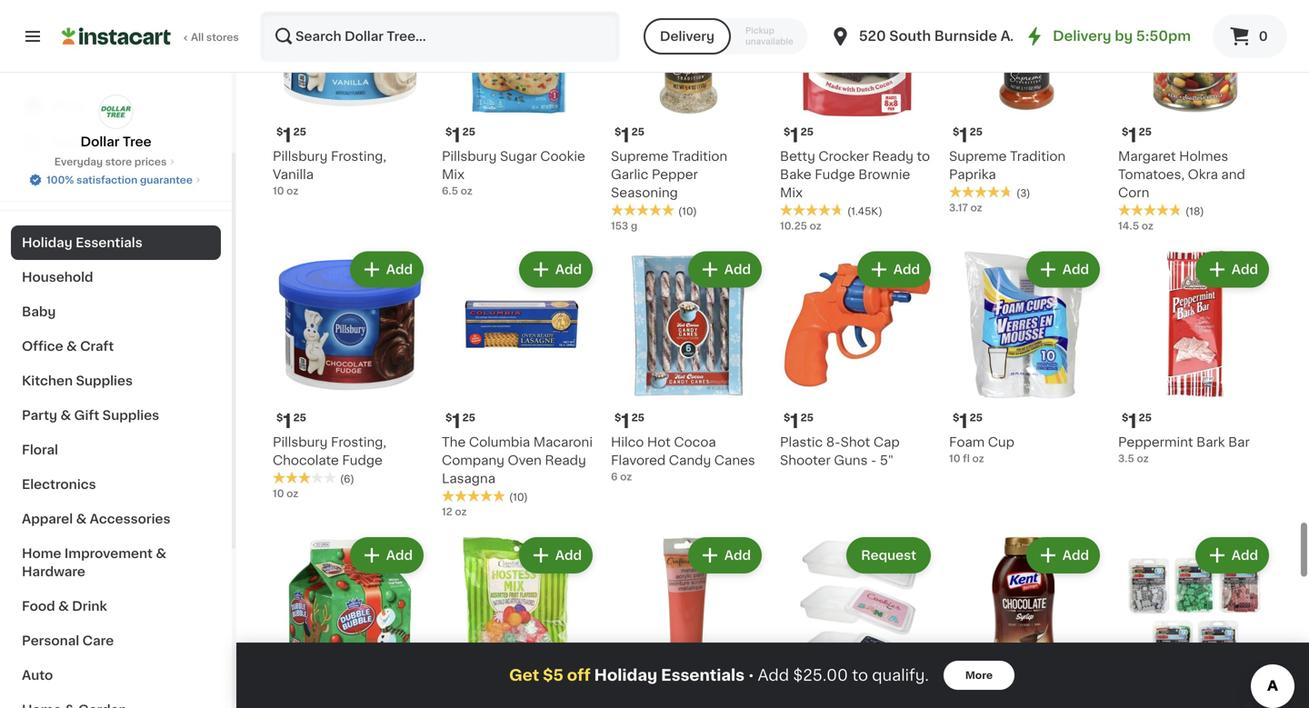 Task type: describe. For each thing, give the bounding box(es) containing it.
pillsbury frosting, vanilla 10 oz
[[273, 150, 386, 196]]

household
[[22, 271, 93, 284]]

8-
[[826, 436, 841, 449]]

oz right 14.5
[[1142, 221, 1154, 231]]

(3)
[[1016, 188, 1031, 198]]

home
[[22, 547, 61, 560]]

1 for plastic 8-shot cap shooter guns - 5"
[[790, 412, 799, 431]]

apparel
[[22, 513, 73, 526]]

apparel & accessories link
[[11, 502, 221, 536]]

520 south burnside avenue
[[859, 30, 1053, 43]]

$ for foam cup
[[953, 413, 959, 423]]

1 for pillsbury sugar cookie mix
[[452, 126, 461, 145]]

153 g
[[611, 221, 638, 231]]

guarantee
[[140, 175, 193, 185]]

6.5
[[442, 186, 458, 196]]

food & drink
[[22, 600, 107, 613]]

$ for pillsbury sugar cookie mix
[[445, 127, 452, 137]]

paprika
[[949, 168, 996, 181]]

hilco
[[611, 436, 644, 449]]

service type group
[[644, 18, 808, 55]]

lists
[[51, 172, 82, 185]]

personal care
[[22, 635, 114, 647]]

$ for betty crocker ready to bake fudge brownie mix
[[784, 127, 790, 137]]

lists link
[[11, 160, 221, 196]]

holiday essentials
[[22, 236, 143, 249]]

holiday inside treatment tracker modal "dialog"
[[594, 668, 658, 683]]

$1.25 element
[[1118, 696, 1273, 708]]

store
[[105, 157, 132, 167]]

seasoning
[[611, 186, 678, 199]]

drink
[[72, 600, 107, 613]]

$ for the columbia macaroni company oven ready lasagna
[[445, 413, 452, 423]]

delivery for delivery
[[660, 30, 715, 43]]

plastic
[[780, 436, 823, 449]]

flavored
[[611, 454, 666, 467]]

ready inside betty crocker ready to bake fudge brownie mix
[[872, 150, 914, 163]]

$ 1 25 for hilco hot cocoa flavored candy canes
[[615, 412, 645, 431]]

ready inside the columbia macaroni company oven ready lasagna
[[545, 454, 586, 467]]

$ for supreme tradition paprika
[[953, 127, 959, 137]]

100% satisfaction guarantee
[[46, 175, 193, 185]]

apparel & accessories
[[22, 513, 171, 526]]

$ 1 25 for betty crocker ready to bake fudge brownie mix
[[784, 126, 814, 145]]

pillsbury inside pillsbury frosting, chocolate fudge
[[273, 436, 328, 449]]

prices
[[134, 157, 167, 167]]

tradition for supreme tradition garlic pepper seasoning
[[672, 150, 728, 163]]

candy
[[669, 454, 711, 467]]

all
[[191, 32, 204, 42]]

520 south burnside avenue button
[[830, 11, 1053, 62]]

personal care link
[[11, 624, 221, 658]]

1 for supreme tradition paprika
[[959, 126, 968, 145]]

25 for hilco hot cocoa flavored candy canes
[[631, 413, 645, 423]]

fudge inside betty crocker ready to bake fudge brownie mix
[[815, 168, 855, 181]]

$ 1 25 for plastic 8-shot cap shooter guns - 5"
[[784, 412, 814, 431]]

$ 1 25 for supreme tradition paprika
[[953, 126, 983, 145]]

holiday essentials link
[[11, 225, 221, 260]]

mix inside betty crocker ready to bake fudge brownie mix
[[780, 186, 803, 199]]

everyday
[[54, 157, 103, 167]]

care
[[82, 635, 114, 647]]

hilco hot cocoa flavored candy canes 6 oz
[[611, 436, 755, 482]]

food & drink link
[[11, 589, 221, 624]]

oz down chocolate
[[287, 489, 299, 499]]

kitchen supplies link
[[11, 364, 221, 398]]

supplies inside the party & gift supplies link
[[102, 409, 159, 422]]

sugar
[[500, 150, 537, 163]]

cap
[[874, 436, 900, 449]]

product group containing request
[[780, 534, 935, 708]]

improvement
[[64, 547, 153, 560]]

peppermint
[[1118, 436, 1193, 449]]

craft
[[80, 340, 114, 353]]

margaret holmes tomatoes, okra and corn
[[1118, 150, 1245, 199]]

delivery button
[[644, 18, 731, 55]]

supreme tradition garlic pepper seasoning
[[611, 150, 728, 199]]

$5
[[543, 668, 564, 683]]

south
[[889, 30, 931, 43]]

10.25
[[780, 221, 807, 231]]

25 for foam cup
[[970, 413, 983, 423]]

25 for supreme tradition garlic pepper seasoning
[[631, 127, 645, 137]]

1 for pillsbury frosting, chocolate fudge
[[283, 412, 291, 431]]

25 for the columbia macaroni company oven ready lasagna
[[462, 413, 475, 423]]

5:50pm
[[1136, 30, 1191, 43]]

oz right 12
[[455, 507, 467, 517]]

delivery by 5:50pm link
[[1024, 25, 1191, 47]]

kitchen supplies
[[22, 375, 133, 387]]

cocoa
[[674, 436, 716, 449]]

$ 1 25 for supreme tradition garlic pepper seasoning
[[615, 126, 645, 145]]

$ for pillsbury frosting, vanilla
[[276, 127, 283, 137]]

1 for supreme tradition garlic pepper seasoning
[[621, 126, 630, 145]]

frosting, for pillsbury frosting, vanilla 10 oz
[[331, 150, 386, 163]]

household link
[[11, 260, 221, 295]]

office
[[22, 340, 63, 353]]

$ for peppermint bark bar
[[1122, 413, 1129, 423]]

plastic 8-shot cap shooter guns - 5"
[[780, 436, 900, 467]]

& for drink
[[58, 600, 69, 613]]

pillsbury frosting, chocolate fudge
[[273, 436, 386, 467]]

hardware
[[22, 566, 85, 578]]

25 for pillsbury frosting, chocolate fudge
[[293, 413, 306, 423]]

25 for pillsbury frosting, vanilla
[[293, 127, 306, 137]]

okra
[[1188, 168, 1218, 181]]

5"
[[880, 454, 894, 467]]

oz inside hilco hot cocoa flavored candy canes 6 oz
[[620, 472, 632, 482]]

food
[[22, 600, 55, 613]]

1 for the columbia macaroni company oven ready lasagna
[[452, 412, 461, 431]]

office & craft link
[[11, 329, 221, 364]]

oz inside 'foam cup 10 fl oz'
[[972, 454, 984, 464]]

pillsbury for pillsbury frosting, vanilla
[[273, 150, 328, 163]]

1 for pillsbury frosting, vanilla
[[283, 126, 291, 145]]

(10) for seasoning
[[678, 206, 697, 216]]

$ 1 25 for margaret holmes tomatoes, okra and corn
[[1122, 126, 1152, 145]]

& for craft
[[66, 340, 77, 353]]

more button
[[944, 661, 1015, 690]]

personal
[[22, 635, 79, 647]]

shot
[[841, 436, 870, 449]]

1 for hilco hot cocoa flavored candy canes
[[621, 412, 630, 431]]

mix inside pillsbury sugar cookie mix 6.5 oz
[[442, 168, 465, 181]]

25 for supreme tradition paprika
[[970, 127, 983, 137]]

macaroni
[[533, 436, 593, 449]]

pillsbury for pillsbury sugar cookie mix
[[442, 150, 497, 163]]

6
[[611, 472, 618, 482]]

delivery by 5:50pm
[[1053, 30, 1191, 43]]

$ 1 25 for pillsbury frosting, chocolate fudge
[[276, 412, 306, 431]]

party
[[22, 409, 57, 422]]

& for gift
[[60, 409, 71, 422]]

avenue
[[1001, 30, 1053, 43]]

crocker
[[819, 150, 869, 163]]

essentials inside 'link'
[[76, 236, 143, 249]]

home improvement & hardware link
[[11, 536, 221, 589]]

0
[[1259, 30, 1268, 43]]

& for accessories
[[76, 513, 87, 526]]



Task type: locate. For each thing, give the bounding box(es) containing it.
(1.45k)
[[847, 206, 883, 216]]

0 horizontal spatial mix
[[442, 168, 465, 181]]

guns
[[834, 454, 868, 467]]

1 up "margaret"
[[1129, 126, 1137, 145]]

again
[[92, 135, 128, 148]]

foam
[[949, 436, 985, 449]]

$ 1 25 for peppermint bark bar
[[1122, 412, 1152, 431]]

essentials inside treatment tracker modal "dialog"
[[661, 668, 745, 683]]

0 horizontal spatial essentials
[[76, 236, 143, 249]]

1 up chocolate
[[283, 412, 291, 431]]

10.25 oz
[[780, 221, 822, 231]]

(18)
[[1186, 206, 1204, 216]]

holiday inside 'link'
[[22, 236, 72, 249]]

tradition inside supreme tradition garlic pepper seasoning
[[672, 150, 728, 163]]

2 tradition from the left
[[1010, 150, 1066, 163]]

25 up peppermint
[[1139, 413, 1152, 423]]

1 horizontal spatial (10)
[[678, 206, 697, 216]]

$ up peppermint
[[1122, 413, 1129, 423]]

add button
[[352, 253, 422, 286], [521, 253, 591, 286], [690, 253, 760, 286], [859, 253, 929, 286], [1028, 253, 1098, 286], [1197, 253, 1267, 286], [352, 539, 422, 572], [521, 539, 591, 572], [690, 539, 760, 572], [1028, 539, 1098, 572], [1197, 539, 1267, 572]]

$ up 6.5
[[445, 127, 452, 137]]

25
[[293, 127, 306, 137], [462, 127, 475, 137], [631, 127, 645, 137], [801, 127, 814, 137], [970, 127, 983, 137], [1139, 127, 1152, 137], [293, 413, 306, 423], [462, 413, 475, 423], [631, 413, 645, 423], [801, 413, 814, 423], [970, 413, 983, 423], [1139, 413, 1152, 423]]

1 up garlic
[[621, 126, 630, 145]]

2 vertical spatial 10
[[273, 489, 284, 499]]

essentials left "•"
[[661, 668, 745, 683]]

supreme inside supreme tradition garlic pepper seasoning
[[611, 150, 669, 163]]

& right apparel
[[76, 513, 87, 526]]

the columbia macaroni company oven ready lasagna
[[442, 436, 593, 485]]

1 up vanilla at the top left of the page
[[283, 126, 291, 145]]

$ up hilco
[[615, 413, 621, 423]]

& down accessories
[[156, 547, 166, 560]]

dollar tree logo image
[[99, 95, 133, 129]]

3.17 oz
[[949, 203, 982, 213]]

supreme
[[611, 150, 669, 163], [949, 150, 1007, 163]]

party & gift supplies
[[22, 409, 159, 422]]

12 oz
[[442, 507, 467, 517]]

100% satisfaction guarantee button
[[28, 169, 204, 187]]

fudge up (6)
[[342, 454, 383, 467]]

$ up garlic
[[615, 127, 621, 137]]

$ 1 25 up betty
[[784, 126, 814, 145]]

25 up pillsbury sugar cookie mix 6.5 oz
[[462, 127, 475, 137]]

25 up garlic
[[631, 127, 645, 137]]

holmes
[[1179, 150, 1229, 163]]

$ 1 25 up vanilla at the top left of the page
[[276, 126, 306, 145]]

3.5
[[1118, 454, 1134, 464]]

$ up betty
[[784, 127, 790, 137]]

pepper
[[652, 168, 698, 181]]

$ for pillsbury frosting, chocolate fudge
[[276, 413, 283, 423]]

add inside treatment tracker modal "dialog"
[[758, 668, 789, 683]]

all stores
[[191, 32, 239, 42]]

add
[[386, 263, 413, 276], [555, 263, 582, 276], [724, 263, 751, 276], [894, 263, 920, 276], [1063, 263, 1089, 276], [1232, 263, 1258, 276], [386, 549, 413, 562], [555, 549, 582, 562], [724, 549, 751, 562], [1063, 549, 1089, 562], [1232, 549, 1258, 562], [758, 668, 789, 683]]

1 horizontal spatial fudge
[[815, 168, 855, 181]]

0 vertical spatial holiday
[[22, 236, 72, 249]]

supreme up garlic
[[611, 150, 669, 163]]

1 vertical spatial frosting,
[[331, 436, 386, 449]]

supplies inside the kitchen supplies link
[[76, 375, 133, 387]]

14.5
[[1118, 221, 1139, 231]]

peppermint bark bar 3.5 oz
[[1118, 436, 1250, 464]]

Search field
[[262, 13, 618, 60]]

1 up betty
[[790, 126, 799, 145]]

oz inside peppermint bark bar 3.5 oz
[[1137, 454, 1149, 464]]

lasagna
[[442, 472, 495, 485]]

supreme for paprika
[[949, 150, 1007, 163]]

14.5 oz
[[1118, 221, 1154, 231]]

12
[[442, 507, 452, 517]]

essentials up household link
[[76, 236, 143, 249]]

$ 1 25 up "margaret"
[[1122, 126, 1152, 145]]

cup
[[988, 436, 1015, 449]]

mix
[[442, 168, 465, 181], [780, 186, 803, 199]]

oz right the '6'
[[620, 472, 632, 482]]

0 horizontal spatial delivery
[[660, 30, 715, 43]]

1 vertical spatial to
[[852, 668, 868, 683]]

0 vertical spatial frosting,
[[331, 150, 386, 163]]

1 up hilco
[[621, 412, 630, 431]]

$ up chocolate
[[276, 413, 283, 423]]

(6)
[[340, 474, 354, 484]]

pillsbury inside pillsbury sugar cookie mix 6.5 oz
[[442, 150, 497, 163]]

25 up plastic
[[801, 413, 814, 423]]

margaret
[[1118, 150, 1176, 163]]

the
[[442, 436, 466, 449]]

to inside betty crocker ready to bake fudge brownie mix
[[917, 150, 930, 163]]

1 vertical spatial ready
[[545, 454, 586, 467]]

1 horizontal spatial ready
[[872, 150, 914, 163]]

None search field
[[260, 11, 620, 62]]

0 vertical spatial essentials
[[76, 236, 143, 249]]

supreme up paprika
[[949, 150, 1007, 163]]

25 up "margaret"
[[1139, 127, 1152, 137]]

1 horizontal spatial mix
[[780, 186, 803, 199]]

1 vertical spatial supplies
[[102, 409, 159, 422]]

$ up "margaret"
[[1122, 127, 1129, 137]]

$ 1 25 up hilco
[[615, 412, 645, 431]]

1 horizontal spatial essentials
[[661, 668, 745, 683]]

$ up vanilla at the top left of the page
[[276, 127, 283, 137]]

vanilla
[[273, 168, 314, 181]]

1 up paprika
[[959, 126, 968, 145]]

1 up 6.5
[[452, 126, 461, 145]]

instacart logo image
[[62, 25, 171, 47]]

1
[[283, 126, 291, 145], [452, 126, 461, 145], [621, 126, 630, 145], [790, 126, 799, 145], [959, 126, 968, 145], [1129, 126, 1137, 145], [283, 412, 291, 431], [452, 412, 461, 431], [621, 412, 630, 431], [790, 412, 799, 431], [959, 412, 968, 431], [1129, 412, 1137, 431]]

&
[[66, 340, 77, 353], [60, 409, 71, 422], [76, 513, 87, 526], [156, 547, 166, 560], [58, 600, 69, 613]]

1 supreme from the left
[[611, 150, 669, 163]]

oz down vanilla at the top left of the page
[[287, 186, 299, 196]]

$ 1 25 up chocolate
[[276, 412, 306, 431]]

2 supreme from the left
[[949, 150, 1007, 163]]

$ 1 25
[[276, 126, 306, 145], [445, 126, 475, 145], [615, 126, 645, 145], [784, 126, 814, 145], [953, 126, 983, 145], [1122, 126, 1152, 145], [276, 412, 306, 431], [445, 412, 475, 431], [615, 412, 645, 431], [784, 412, 814, 431], [953, 412, 983, 431], [1122, 412, 1152, 431]]

pillsbury up 6.5
[[442, 150, 497, 163]]

fudge inside pillsbury frosting, chocolate fudge
[[342, 454, 383, 467]]

g
[[631, 221, 638, 231]]

shop
[[51, 99, 85, 112]]

520
[[859, 30, 886, 43]]

$25.00
[[793, 668, 848, 683]]

frosting, inside pillsbury frosting, vanilla 10 oz
[[331, 150, 386, 163]]

0 horizontal spatial holiday
[[22, 236, 72, 249]]

qualify.
[[872, 668, 929, 683]]

supplies
[[76, 375, 133, 387], [102, 409, 159, 422]]

1 for foam cup
[[959, 412, 968, 431]]

0 horizontal spatial (10)
[[509, 492, 528, 502]]

everyday store prices link
[[54, 155, 178, 169]]

1 up the
[[452, 412, 461, 431]]

1 vertical spatial 10
[[949, 454, 961, 464]]

oz right 3.5
[[1137, 454, 1149, 464]]

(10) down pepper
[[678, 206, 697, 216]]

1 horizontal spatial tradition
[[1010, 150, 1066, 163]]

$ 1 25 up foam
[[953, 412, 983, 431]]

oz right 6.5
[[461, 186, 473, 196]]

25 for margaret holmes tomatoes, okra and corn
[[1139, 127, 1152, 137]]

holiday right the off
[[594, 668, 658, 683]]

tradition inside 'supreme tradition paprika'
[[1010, 150, 1066, 163]]

more
[[965, 671, 993, 681]]

1 horizontal spatial holiday
[[594, 668, 658, 683]]

25 up betty
[[801, 127, 814, 137]]

0 vertical spatial ready
[[872, 150, 914, 163]]

$
[[276, 127, 283, 137], [445, 127, 452, 137], [615, 127, 621, 137], [784, 127, 790, 137], [953, 127, 959, 137], [1122, 127, 1129, 137], [276, 413, 283, 423], [445, 413, 452, 423], [615, 413, 621, 423], [784, 413, 790, 423], [953, 413, 959, 423], [1122, 413, 1129, 423]]

$ up the
[[445, 413, 452, 423]]

1 for peppermint bark bar
[[1129, 412, 1137, 431]]

$ 1 25 up peppermint
[[1122, 412, 1152, 431]]

$ 1 25 up paprika
[[953, 126, 983, 145]]

1 horizontal spatial to
[[917, 150, 930, 163]]

1 tradition from the left
[[672, 150, 728, 163]]

tradition for supreme tradition paprika
[[1010, 150, 1066, 163]]

get $5 off holiday essentials • add $25.00 to qualify.
[[509, 668, 929, 683]]

bark
[[1197, 436, 1225, 449]]

$ for margaret holmes tomatoes, okra and corn
[[1122, 127, 1129, 137]]

auto
[[22, 669, 53, 682]]

off
[[567, 668, 591, 683]]

1 horizontal spatial supreme
[[949, 150, 1007, 163]]

$ for supreme tradition garlic pepper seasoning
[[615, 127, 621, 137]]

holiday up household
[[22, 236, 72, 249]]

pillsbury
[[273, 150, 328, 163], [442, 150, 497, 163], [273, 436, 328, 449]]

25 for betty crocker ready to bake fudge brownie mix
[[801, 127, 814, 137]]

fudge down crocker
[[815, 168, 855, 181]]

10 inside pillsbury frosting, vanilla 10 oz
[[273, 186, 284, 196]]

to inside treatment tracker modal "dialog"
[[852, 668, 868, 683]]

pillsbury inside pillsbury frosting, vanilla 10 oz
[[273, 150, 328, 163]]

10 down vanilla at the top left of the page
[[273, 186, 284, 196]]

$ 1 25 up garlic
[[615, 126, 645, 145]]

stores
[[206, 32, 239, 42]]

0 horizontal spatial tradition
[[672, 150, 728, 163]]

request
[[861, 549, 916, 562]]

delivery for delivery by 5:50pm
[[1053, 30, 1112, 43]]

supreme for garlic
[[611, 150, 669, 163]]

fudge
[[815, 168, 855, 181], [342, 454, 383, 467]]

floral
[[22, 444, 58, 456]]

25 for pillsbury sugar cookie mix
[[462, 127, 475, 137]]

0 vertical spatial mix
[[442, 168, 465, 181]]

oz inside pillsbury sugar cookie mix 6.5 oz
[[461, 186, 473, 196]]

treatment tracker modal dialog
[[236, 643, 1309, 708]]

& left the gift
[[60, 409, 71, 422]]

3.17
[[949, 203, 968, 213]]

mix down the bake
[[780, 186, 803, 199]]

25 up chocolate
[[293, 413, 306, 423]]

hot
[[647, 436, 671, 449]]

dollar tree link
[[80, 95, 151, 151]]

1 up plastic
[[790, 412, 799, 431]]

to
[[917, 150, 930, 163], [852, 668, 868, 683]]

tradition up pepper
[[672, 150, 728, 163]]

0 horizontal spatial fudge
[[342, 454, 383, 467]]

$ up paprika
[[953, 127, 959, 137]]

0 vertical spatial fudge
[[815, 168, 855, 181]]

1 for betty crocker ready to bake fudge brownie mix
[[790, 126, 799, 145]]

oz
[[287, 186, 299, 196], [461, 186, 473, 196], [971, 203, 982, 213], [810, 221, 822, 231], [1142, 221, 1154, 231], [972, 454, 984, 464], [1137, 454, 1149, 464], [620, 472, 632, 482], [287, 489, 299, 499], [455, 507, 467, 517]]

1 vertical spatial fudge
[[342, 454, 383, 467]]

153
[[611, 221, 628, 231]]

$ up foam
[[953, 413, 959, 423]]

0 horizontal spatial to
[[852, 668, 868, 683]]

10 inside 'foam cup 10 fl oz'
[[949, 454, 961, 464]]

chocolate
[[273, 454, 339, 467]]

25 up foam
[[970, 413, 983, 423]]

2 frosting, from the top
[[331, 436, 386, 449]]

0 horizontal spatial ready
[[545, 454, 586, 467]]

request button
[[848, 539, 929, 572]]

bake
[[780, 168, 812, 181]]

$ 1 25 for the columbia macaroni company oven ready lasagna
[[445, 412, 475, 431]]

0 horizontal spatial supreme
[[611, 150, 669, 163]]

25 up hilco
[[631, 413, 645, 423]]

pillsbury up vanilla at the top left of the page
[[273, 150, 328, 163]]

1 for margaret holmes tomatoes, okra and corn
[[1129, 126, 1137, 145]]

25 for plastic 8-shot cap shooter guns - 5"
[[801, 413, 814, 423]]

tomatoes,
[[1118, 168, 1185, 181]]

$ 1 25 up 6.5
[[445, 126, 475, 145]]

betty
[[780, 150, 815, 163]]

$ 1 25 for pillsbury sugar cookie mix
[[445, 126, 475, 145]]

1 up foam
[[959, 412, 968, 431]]

25 for peppermint bark bar
[[1139, 413, 1152, 423]]

corn
[[1118, 186, 1150, 199]]

delivery inside 'button'
[[660, 30, 715, 43]]

$ up plastic
[[784, 413, 790, 423]]

1 vertical spatial essentials
[[661, 668, 745, 683]]

ready down macaroni at the left bottom
[[545, 454, 586, 467]]

burnside
[[934, 30, 997, 43]]

1 up peppermint
[[1129, 412, 1137, 431]]

1 horizontal spatial delivery
[[1053, 30, 1112, 43]]

supplies down the kitchen supplies link
[[102, 409, 159, 422]]

mix up 6.5
[[442, 168, 465, 181]]

10 left fl
[[949, 454, 961, 464]]

25 up vanilla at the top left of the page
[[293, 127, 306, 137]]

(10) for oven
[[509, 492, 528, 502]]

$ 1 25 up the
[[445, 412, 475, 431]]

get
[[509, 668, 539, 683]]

kitchen
[[22, 375, 73, 387]]

25 up the
[[462, 413, 475, 423]]

10 down chocolate
[[273, 489, 284, 499]]

oz right 10.25
[[810, 221, 822, 231]]

$ 1 25 up plastic
[[784, 412, 814, 431]]

pillsbury up chocolate
[[273, 436, 328, 449]]

frosting, for pillsbury frosting, chocolate fudge
[[331, 436, 386, 449]]

& inside home improvement & hardware
[[156, 547, 166, 560]]

0 vertical spatial (10)
[[678, 206, 697, 216]]

1 vertical spatial (10)
[[509, 492, 528, 502]]

(10) down the columbia macaroni company oven ready lasagna
[[509, 492, 528, 502]]

$ 1 25 for pillsbury frosting, vanilla
[[276, 126, 306, 145]]

oz right "3.17"
[[971, 203, 982, 213]]

1 vertical spatial mix
[[780, 186, 803, 199]]

oz inside pillsbury frosting, vanilla 10 oz
[[287, 186, 299, 196]]

supplies down craft
[[76, 375, 133, 387]]

tradition up "(3)"
[[1010, 150, 1066, 163]]

1 vertical spatial holiday
[[594, 668, 658, 683]]

$ for plastic 8-shot cap shooter guns - 5"
[[784, 413, 790, 423]]

dollar tree
[[80, 135, 151, 148]]

all stores link
[[62, 11, 240, 62]]

pillsbury sugar cookie mix 6.5 oz
[[442, 150, 585, 196]]

25 up paprika
[[970, 127, 983, 137]]

0 vertical spatial supplies
[[76, 375, 133, 387]]

supreme inside 'supreme tradition paprika'
[[949, 150, 1007, 163]]

by
[[1115, 30, 1133, 43]]

& right food
[[58, 600, 69, 613]]

home improvement & hardware
[[22, 547, 166, 578]]

0 vertical spatial to
[[917, 150, 930, 163]]

baby link
[[11, 295, 221, 329]]

$ 1 25 for foam cup
[[953, 412, 983, 431]]

★★★★★
[[949, 186, 1013, 198], [949, 186, 1013, 198], [611, 204, 675, 217], [611, 204, 675, 217], [780, 204, 844, 217], [780, 204, 844, 217], [1118, 204, 1182, 217], [1118, 204, 1182, 217], [273, 472, 336, 484], [273, 472, 336, 484], [442, 490, 506, 503], [442, 490, 506, 503]]

0 vertical spatial 10
[[273, 186, 284, 196]]

& left craft
[[66, 340, 77, 353]]

product group
[[273, 248, 427, 501], [442, 248, 596, 519], [611, 248, 766, 484], [780, 248, 935, 470], [949, 248, 1104, 466], [1118, 248, 1273, 466], [273, 534, 427, 708], [442, 534, 596, 708], [611, 534, 766, 708], [780, 534, 935, 708], [949, 534, 1104, 708], [1118, 534, 1273, 708]]

garlic
[[611, 168, 648, 181]]

oz right fl
[[972, 454, 984, 464]]

betty crocker ready to bake fudge brownie mix
[[780, 150, 930, 199]]

frosting, inside pillsbury frosting, chocolate fudge
[[331, 436, 386, 449]]

1 frosting, from the top
[[331, 150, 386, 163]]

ready up brownie at the top of page
[[872, 150, 914, 163]]

$ for hilco hot cocoa flavored candy canes
[[615, 413, 621, 423]]



Task type: vqa. For each thing, say whether or not it's contained in the screenshot.


